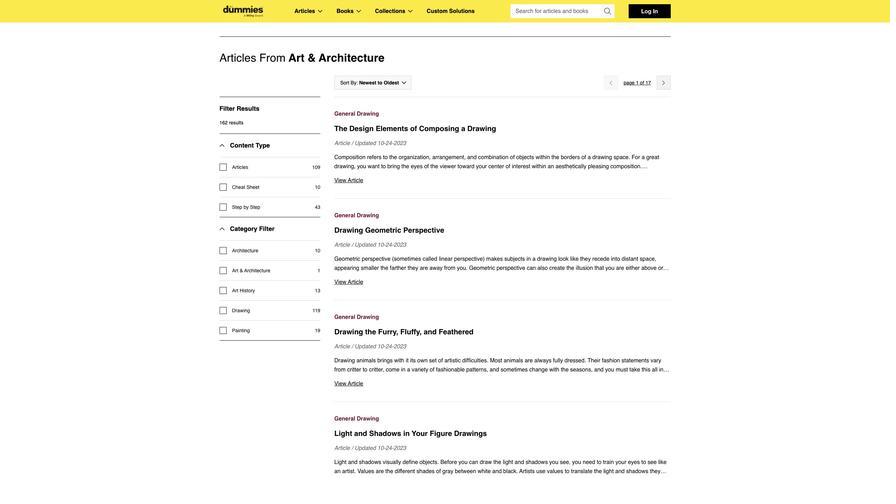 Task type: vqa. For each thing, say whether or not it's contained in the screenshot.


Task type: describe. For each thing, give the bounding box(es) containing it.
drawings
[[454, 430, 487, 438]]

updated for and
[[355, 446, 376, 452]]

view for drawing geometric perspective
[[334, 279, 347, 286]]

a
[[461, 125, 466, 133]]

43
[[315, 205, 320, 210]]

1 step from the left
[[232, 205, 242, 210]]

art for art history
[[232, 288, 238, 294]]

in
[[403, 430, 410, 438]]

figure
[[430, 430, 452, 438]]

13
[[315, 288, 320, 294]]

the design elements of composing a drawing
[[334, 125, 496, 133]]

log in
[[641, 8, 658, 14]]

open collections list image
[[408, 10, 413, 13]]

perspective
[[403, 226, 444, 235]]

feathered
[[439, 328, 474, 337]]

general for the design elements of composing a drawing
[[334, 111, 355, 117]]

cookie consent banner dialog
[[0, 453, 890, 479]]

of inside button
[[640, 80, 644, 86]]

content
[[230, 142, 254, 149]]

drawing up geometric
[[357, 213, 379, 219]]

2023 for shadows
[[394, 446, 406, 452]]

10 for cheat sheet
[[315, 185, 320, 190]]

24- for elements
[[386, 140, 394, 147]]

custom solutions
[[427, 8, 475, 14]]

/ for design
[[352, 140, 353, 147]]

art & architecture
[[232, 268, 270, 274]]

page 1 of 17
[[624, 80, 651, 86]]

by:
[[351, 80, 358, 86]]

history
[[240, 288, 255, 294]]

article / updated 10-24-2023 for and
[[334, 446, 406, 452]]

view article for design
[[334, 178, 363, 184]]

2023 for perspective
[[394, 242, 406, 249]]

article / updated 10-24-2023 for the
[[334, 344, 406, 350]]

0 vertical spatial architecture
[[319, 51, 385, 64]]

design
[[350, 125, 374, 133]]

open book categories image
[[357, 10, 361, 13]]

1 vertical spatial 1
[[318, 268, 320, 274]]

article / updated 10-24-2023 for design
[[334, 140, 406, 147]]

the
[[334, 125, 347, 133]]

page 1 of 17 button
[[624, 79, 651, 87]]

filter inside dropdown button
[[259, 225, 275, 233]]

view for drawing the furry, fluffy, and feathered
[[334, 381, 347, 387]]

cheat sheet
[[232, 185, 260, 190]]

19
[[315, 328, 320, 334]]

collections
[[375, 8, 406, 14]]

24- for furry,
[[386, 344, 394, 350]]

open article categories image
[[318, 10, 323, 13]]

drawing up painting
[[232, 308, 250, 314]]

to
[[378, 80, 383, 86]]

119
[[313, 308, 320, 314]]

furry,
[[378, 328, 398, 337]]

/ for geometric
[[352, 242, 353, 249]]

162
[[220, 120, 228, 126]]

2 step from the left
[[250, 205, 260, 210]]

geometric
[[365, 226, 401, 235]]

2023 for elements
[[394, 140, 406, 147]]

log
[[641, 8, 652, 14]]

1 horizontal spatial and
[[424, 328, 437, 337]]

0 horizontal spatial filter
[[220, 105, 235, 112]]

2 vertical spatial architecture
[[244, 268, 270, 274]]

results
[[229, 120, 244, 126]]

light and shadows in your figure drawings
[[334, 430, 487, 438]]

general drawing link for drawing the furry, fluffy, and feathered
[[334, 313, 671, 322]]

newest
[[359, 80, 377, 86]]

logo image
[[220, 5, 267, 17]]

10- for and
[[378, 446, 386, 452]]

17
[[646, 80, 651, 86]]

content type button
[[220, 134, 270, 157]]

view article link for a
[[334, 176, 671, 185]]

drawing left the the
[[334, 328, 363, 337]]

sort
[[340, 80, 349, 86]]

general for light and shadows in your figure drawings
[[334, 416, 355, 423]]

oldest
[[384, 80, 399, 86]]

shadows
[[369, 430, 401, 438]]

162 results
[[220, 120, 244, 126]]

articles for 109
[[232, 165, 248, 170]]

1 vertical spatial architecture
[[232, 248, 258, 254]]

/ for the
[[352, 344, 353, 350]]

your
[[412, 430, 428, 438]]

from
[[259, 51, 286, 64]]

10- for the
[[378, 344, 386, 350]]



Task type: locate. For each thing, give the bounding box(es) containing it.
1 horizontal spatial of
[[640, 80, 644, 86]]

general drawing link up light and shadows in your figure drawings link
[[334, 415, 671, 424]]

article / updated 10-24-2023
[[334, 140, 406, 147], [334, 242, 406, 249], [334, 344, 406, 350], [334, 446, 406, 452]]

0 vertical spatial 10
[[315, 185, 320, 190]]

1 right page
[[636, 80, 639, 86]]

1 vertical spatial filter
[[259, 225, 275, 233]]

0 horizontal spatial &
[[240, 268, 243, 274]]

composing
[[419, 125, 459, 133]]

2 / from the top
[[352, 242, 353, 249]]

0 vertical spatial and
[[424, 328, 437, 337]]

and
[[424, 328, 437, 337], [354, 430, 367, 438]]

drawing geometric perspective link
[[334, 225, 671, 236]]

4 updated from the top
[[355, 446, 376, 452]]

1 vertical spatial art
[[232, 268, 238, 274]]

general drawing up the the
[[334, 314, 379, 321]]

24- for perspective
[[386, 242, 394, 249]]

1 vertical spatial view article link
[[334, 278, 671, 287]]

2 vertical spatial art
[[232, 288, 238, 294]]

updated down the the
[[355, 344, 376, 350]]

art history
[[232, 288, 255, 294]]

2 general drawing from the top
[[334, 213, 379, 219]]

2 article / updated 10-24-2023 from the top
[[334, 242, 406, 249]]

category filter
[[230, 225, 275, 233]]

of left 17
[[640, 80, 644, 86]]

10 for architecture
[[315, 248, 320, 254]]

sheet
[[247, 185, 260, 190]]

and right fluffy,
[[424, 328, 437, 337]]

view article link for feathered
[[334, 380, 671, 389]]

1 24- from the top
[[386, 140, 394, 147]]

3 article / updated 10-24-2023 from the top
[[334, 344, 406, 350]]

1 / from the top
[[352, 140, 353, 147]]

article / updated 10-24-2023 down shadows
[[334, 446, 406, 452]]

24- down elements
[[386, 140, 394, 147]]

general for drawing geometric perspective
[[334, 213, 355, 219]]

2023 down elements
[[394, 140, 406, 147]]

art
[[289, 51, 305, 64], [232, 268, 238, 274], [232, 288, 238, 294]]

view article link
[[334, 176, 671, 185], [334, 278, 671, 287], [334, 380, 671, 389]]

10- down geometric
[[378, 242, 386, 249]]

10- for geometric
[[378, 242, 386, 249]]

fluffy,
[[400, 328, 422, 337]]

step left by on the left
[[232, 205, 242, 210]]

1 horizontal spatial step
[[250, 205, 260, 210]]

0 vertical spatial art
[[289, 51, 305, 64]]

3 view article from the top
[[334, 381, 363, 387]]

general drawing link up drawing geometric perspective link
[[334, 211, 671, 220]]

updated for design
[[355, 140, 376, 147]]

art right from
[[289, 51, 305, 64]]

architecture up the by:
[[319, 51, 385, 64]]

1 article / updated 10-24-2023 from the top
[[334, 140, 406, 147]]

updated down design
[[355, 140, 376, 147]]

article / updated 10-24-2023 down the the
[[334, 344, 406, 350]]

3 / from the top
[[352, 344, 353, 350]]

content type
[[230, 142, 270, 149]]

view article
[[334, 178, 363, 184], [334, 279, 363, 286], [334, 381, 363, 387]]

general drawing for the
[[334, 314, 379, 321]]

0 vertical spatial &
[[308, 51, 316, 64]]

4 10- from the top
[[378, 446, 386, 452]]

general drawing
[[334, 111, 379, 117], [334, 213, 379, 219], [334, 314, 379, 321], [334, 416, 379, 423]]

articles from art & architecture
[[220, 51, 385, 64]]

architecture up "history"
[[244, 268, 270, 274]]

2 general drawing link from the top
[[334, 211, 671, 220]]

art for art & architecture
[[232, 268, 238, 274]]

general drawing up light
[[334, 416, 379, 423]]

4 general drawing from the top
[[334, 416, 379, 423]]

0 vertical spatial filter
[[220, 105, 235, 112]]

category filter button
[[220, 218, 275, 241]]

drawing up the the
[[357, 314, 379, 321]]

general for drawing the furry, fluffy, and feathered
[[334, 314, 355, 321]]

by
[[244, 205, 249, 210]]

updated for geometric
[[355, 242, 376, 249]]

cheat
[[232, 185, 245, 190]]

light and shadows in your figure drawings link
[[334, 429, 671, 439]]

2 updated from the top
[[355, 242, 376, 249]]

1 10 from the top
[[315, 185, 320, 190]]

art up art history
[[232, 268, 238, 274]]

of right elements
[[410, 125, 417, 133]]

24-
[[386, 140, 394, 147], [386, 242, 394, 249], [386, 344, 394, 350], [386, 446, 394, 452]]

1
[[636, 80, 639, 86], [318, 268, 320, 274]]

general drawing link for light and shadows in your figure drawings
[[334, 415, 671, 424]]

updated
[[355, 140, 376, 147], [355, 242, 376, 249], [355, 344, 376, 350], [355, 446, 376, 452]]

2023 for furry,
[[394, 344, 406, 350]]

custom
[[427, 8, 448, 14]]

updated down shadows
[[355, 446, 376, 452]]

1 general from the top
[[334, 111, 355, 117]]

2 vertical spatial view article
[[334, 381, 363, 387]]

1 vertical spatial and
[[354, 430, 367, 438]]

view for the design elements of composing a drawing
[[334, 178, 347, 184]]

page
[[624, 80, 635, 86]]

3 10- from the top
[[378, 344, 386, 350]]

0 horizontal spatial step
[[232, 205, 242, 210]]

the
[[365, 328, 376, 337]]

1 general drawing link from the top
[[334, 110, 671, 119]]

4 2023 from the top
[[394, 446, 406, 452]]

general drawing for geometric
[[334, 213, 379, 219]]

/
[[352, 140, 353, 147], [352, 242, 353, 249], [352, 344, 353, 350], [352, 446, 353, 452]]

3 general from the top
[[334, 314, 355, 321]]

2023 down drawing geometric perspective
[[394, 242, 406, 249]]

2 10 from the top
[[315, 248, 320, 254]]

drawing
[[357, 111, 379, 117], [468, 125, 496, 133], [357, 213, 379, 219], [334, 226, 363, 235], [232, 308, 250, 314], [357, 314, 379, 321], [334, 328, 363, 337], [357, 416, 379, 423]]

10
[[315, 185, 320, 190], [315, 248, 320, 254]]

2 10- from the top
[[378, 242, 386, 249]]

2023 down drawing the furry, fluffy, and feathered
[[394, 344, 406, 350]]

24- down drawing geometric perspective
[[386, 242, 394, 249]]

general drawing link for drawing geometric perspective
[[334, 211, 671, 220]]

article / updated 10-24-2023 down geometric
[[334, 242, 406, 249]]

0 vertical spatial 1
[[636, 80, 639, 86]]

1 vertical spatial articles
[[220, 51, 256, 64]]

2 view from the top
[[334, 279, 347, 286]]

general drawing link up drawing the furry, fluffy, and feathered link
[[334, 313, 671, 322]]

step
[[232, 205, 242, 210], [250, 205, 260, 210]]

general drawing up geometric
[[334, 213, 379, 219]]

article / updated 10-24-2023 down design
[[334, 140, 406, 147]]

architecture up art & architecture
[[232, 248, 258, 254]]

Search for articles and books text field
[[511, 4, 601, 18]]

updated down geometric
[[355, 242, 376, 249]]

view article for the
[[334, 381, 363, 387]]

of
[[640, 80, 644, 86], [410, 125, 417, 133]]

painting
[[232, 328, 250, 334]]

2023
[[394, 140, 406, 147], [394, 242, 406, 249], [394, 344, 406, 350], [394, 446, 406, 452]]

articles for books
[[295, 8, 315, 14]]

2023 down in
[[394, 446, 406, 452]]

4 article / updated 10-24-2023 from the top
[[334, 446, 406, 452]]

3 view from the top
[[334, 381, 347, 387]]

4 general from the top
[[334, 416, 355, 423]]

1 updated from the top
[[355, 140, 376, 147]]

3 2023 from the top
[[394, 344, 406, 350]]

2 2023 from the top
[[394, 242, 406, 249]]

1 vertical spatial view article
[[334, 279, 363, 286]]

24- for shadows
[[386, 446, 394, 452]]

2 vertical spatial view article link
[[334, 380, 671, 389]]

1 inside button
[[636, 80, 639, 86]]

2 vertical spatial articles
[[232, 165, 248, 170]]

in
[[653, 8, 658, 14]]

24- down shadows
[[386, 446, 394, 452]]

drawing right a on the top of the page
[[468, 125, 496, 133]]

1 horizontal spatial 1
[[636, 80, 639, 86]]

1 up 13
[[318, 268, 320, 274]]

1 view article link from the top
[[334, 176, 671, 185]]

3 view article link from the top
[[334, 380, 671, 389]]

2 vertical spatial view
[[334, 381, 347, 387]]

group
[[511, 4, 615, 18]]

general
[[334, 111, 355, 117], [334, 213, 355, 219], [334, 314, 355, 321], [334, 416, 355, 423]]

architecture
[[319, 51, 385, 64], [232, 248, 258, 254], [244, 268, 270, 274]]

1 vertical spatial 10
[[315, 248, 320, 254]]

10- down elements
[[378, 140, 386, 147]]

general drawing for design
[[334, 111, 379, 117]]

sort by: newest to oldest
[[340, 80, 399, 86]]

1 view from the top
[[334, 178, 347, 184]]

3 updated from the top
[[355, 344, 376, 350]]

drawing the furry, fluffy, and feathered link
[[334, 327, 671, 338]]

0 vertical spatial view
[[334, 178, 347, 184]]

drawing up shadows
[[357, 416, 379, 423]]

general drawing for and
[[334, 416, 379, 423]]

drawing left geometric
[[334, 226, 363, 235]]

log in link
[[629, 4, 671, 18]]

general drawing link up the design elements of composing a drawing link
[[334, 110, 671, 119]]

view article for geometric
[[334, 279, 363, 286]]

10-
[[378, 140, 386, 147], [378, 242, 386, 249], [378, 344, 386, 350], [378, 446, 386, 452]]

0 vertical spatial of
[[640, 80, 644, 86]]

2 general from the top
[[334, 213, 355, 219]]

&
[[308, 51, 316, 64], [240, 268, 243, 274]]

10- down furry,
[[378, 344, 386, 350]]

3 24- from the top
[[386, 344, 394, 350]]

1 vertical spatial of
[[410, 125, 417, 133]]

1 general drawing from the top
[[334, 111, 379, 117]]

4 24- from the top
[[386, 446, 394, 452]]

0 vertical spatial view article link
[[334, 176, 671, 185]]

category
[[230, 225, 257, 233]]

0 vertical spatial view article
[[334, 178, 363, 184]]

1 2023 from the top
[[394, 140, 406, 147]]

0 horizontal spatial 1
[[318, 268, 320, 274]]

3 general drawing from the top
[[334, 314, 379, 321]]

filter results
[[220, 105, 260, 112]]

art left "history"
[[232, 288, 238, 294]]

1 vertical spatial view
[[334, 279, 347, 286]]

general drawing link for the design elements of composing a drawing
[[334, 110, 671, 119]]

articles left open article categories image
[[295, 8, 315, 14]]

articles left from
[[220, 51, 256, 64]]

and right light
[[354, 430, 367, 438]]

1 horizontal spatial filter
[[259, 225, 275, 233]]

4 general drawing link from the top
[[334, 415, 671, 424]]

10- down shadows
[[378, 446, 386, 452]]

books
[[337, 8, 354, 14]]

2 view article link from the top
[[334, 278, 671, 287]]

drawing up design
[[357, 111, 379, 117]]

the design elements of composing a drawing link
[[334, 124, 671, 134]]

step by step
[[232, 205, 260, 210]]

2 view article from the top
[[334, 279, 363, 286]]

general drawing link
[[334, 110, 671, 119], [334, 211, 671, 220], [334, 313, 671, 322], [334, 415, 671, 424]]

0 horizontal spatial and
[[354, 430, 367, 438]]

view
[[334, 178, 347, 184], [334, 279, 347, 286], [334, 381, 347, 387]]

1 vertical spatial &
[[240, 268, 243, 274]]

3 general drawing link from the top
[[334, 313, 671, 322]]

10- for design
[[378, 140, 386, 147]]

type
[[256, 142, 270, 149]]

/ for and
[[352, 446, 353, 452]]

filter right category
[[259, 225, 275, 233]]

drawing geometric perspective
[[334, 226, 444, 235]]

article
[[334, 140, 350, 147], [348, 178, 363, 184], [334, 242, 350, 249], [348, 279, 363, 286], [334, 344, 350, 350], [348, 381, 363, 387], [334, 446, 350, 452]]

109
[[312, 165, 320, 170]]

drawing the furry, fluffy, and feathered
[[334, 328, 474, 337]]

articles
[[295, 8, 315, 14], [220, 51, 256, 64], [232, 165, 248, 170]]

2 24- from the top
[[386, 242, 394, 249]]

1 horizontal spatial &
[[308, 51, 316, 64]]

light
[[334, 430, 352, 438]]

elements
[[376, 125, 408, 133]]

filter
[[220, 105, 235, 112], [259, 225, 275, 233]]

filter up "162"
[[220, 105, 235, 112]]

0 vertical spatial articles
[[295, 8, 315, 14]]

24- down furry,
[[386, 344, 394, 350]]

article / updated 10-24-2023 for geometric
[[334, 242, 406, 249]]

updated for the
[[355, 344, 376, 350]]

solutions
[[449, 8, 475, 14]]

articles up the cheat
[[232, 165, 248, 170]]

1 10- from the top
[[378, 140, 386, 147]]

results
[[237, 105, 260, 112]]

1 view article from the top
[[334, 178, 363, 184]]

custom solutions link
[[427, 7, 475, 16]]

0 horizontal spatial of
[[410, 125, 417, 133]]

4 / from the top
[[352, 446, 353, 452]]

general drawing up design
[[334, 111, 379, 117]]

step right by on the left
[[250, 205, 260, 210]]



